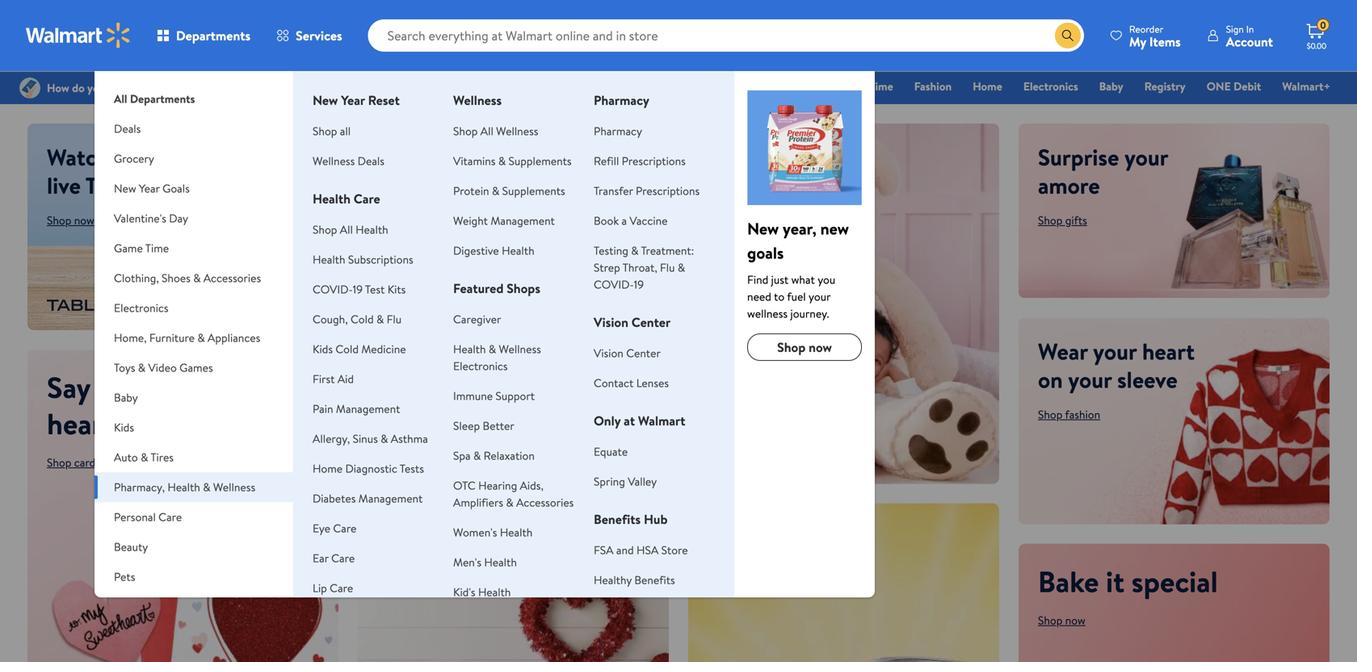 Task type: vqa. For each thing, say whether or not it's contained in the screenshot.
Offers
no



Task type: describe. For each thing, give the bounding box(es) containing it.
fsa and hsa store
[[594, 543, 688, 558]]

shop down health care
[[313, 222, 337, 238]]

& down treatment: on the top of page
[[678, 260, 685, 276]]

men's health link
[[453, 555, 517, 571]]

shop fashion
[[1038, 407, 1101, 423]]

home for home
[[973, 78, 1003, 94]]

grocery for grocery & essentials
[[541, 78, 580, 94]]

Search search field
[[368, 19, 1084, 52]]

men's
[[453, 555, 482, 571]]

kids cold medicine link
[[313, 341, 406, 357]]

home link
[[966, 78, 1010, 95]]

grocery for grocery
[[114, 151, 154, 166]]

shop gifts
[[1038, 213, 1088, 228]]

care for lip care
[[330, 581, 353, 596]]

improvement
[[147, 599, 213, 615]]

wear your heart on your sleeve
[[1038, 336, 1195, 396]]

shop fashion link
[[1038, 407, 1101, 423]]

care for health care
[[354, 190, 380, 208]]

walmart image
[[26, 23, 131, 48]]

shop now for up to 60% off
[[708, 565, 755, 580]]

prescriptions for refill prescriptions
[[622, 153, 686, 169]]

to inside new year, new goals find just what you need to fuel your wellness journey.
[[774, 289, 785, 305]]

winter prep
[[758, 78, 818, 94]]

shop decorations
[[377, 565, 462, 580]]

0 horizontal spatial 19
[[353, 282, 363, 297]]

equate link
[[594, 444, 628, 460]]

health down "weight management" link
[[502, 243, 535, 259]]

lip
[[313, 581, 327, 596]]

1 vertical spatial departments
[[130, 91, 195, 107]]

accessories inside dropdown button
[[204, 270, 261, 286]]

search icon image
[[1062, 29, 1075, 42]]

your up 'fashion'
[[1069, 364, 1112, 396]]

on
[[1038, 364, 1063, 396]]

vitamins & supplements link
[[453, 153, 572, 169]]

1 vision center from the top
[[594, 314, 671, 331]]

1 pharmacy from the top
[[594, 91, 650, 109]]

health right the kid's
[[478, 585, 511, 600]]

game for game time link
[[839, 78, 867, 94]]

shop down journey.
[[778, 339, 806, 356]]

featured shops
[[453, 280, 541, 297]]

one debit
[[1207, 78, 1262, 94]]

digestive health
[[453, 243, 535, 259]]

electronics for electronics dropdown button
[[114, 300, 169, 316]]

shop all wellness link
[[453, 123, 539, 139]]

health inside health & wellness electronics
[[453, 341, 486, 357]]

sinus
[[353, 431, 378, 447]]

sign in account
[[1226, 22, 1274, 51]]

shop now link for love all ways
[[377, 256, 451, 282]]

sponsored
[[294, 328, 339, 342]]

auto & tires
[[114, 450, 174, 465]]

& right furniture
[[197, 330, 205, 346]]

shop up "kits"
[[390, 261, 415, 277]]

debit
[[1234, 78, 1262, 94]]

services button
[[264, 16, 355, 55]]

all for health care
[[340, 222, 353, 238]]

& right vitamins at the left of the page
[[498, 153, 506, 169]]

sleeve
[[1118, 364, 1178, 396]]

shop now link for bake it special
[[1038, 613, 1086, 629]]

1 vertical spatial center
[[626, 345, 661, 361]]

baby button
[[95, 383, 293, 413]]

& right sinus
[[381, 431, 388, 447]]

& left essentials
[[583, 78, 591, 94]]

health up shop all health link
[[313, 190, 351, 208]]

& right toys
[[138, 360, 146, 376]]

and
[[616, 543, 634, 558]]

time for game time link
[[870, 78, 894, 94]]

kids for kids
[[114, 420, 134, 436]]

shop down bake
[[1038, 613, 1063, 629]]

immune support link
[[453, 388, 535, 404]]

19 inside testing & treatment: strep throat, flu & covid-19
[[634, 277, 644, 293]]

testing
[[594, 243, 629, 259]]

shops
[[507, 280, 541, 297]]

health down cupid's calling—party on!
[[484, 555, 517, 571]]

health inside pharmacy, health & wellness dropdown button
[[168, 480, 200, 495]]

lip care
[[313, 581, 353, 596]]

sleep
[[453, 418, 480, 434]]

allergy, sinus & asthma link
[[313, 431, 428, 447]]

throat,
[[623, 260, 658, 276]]

valentine's day for valentine's day link at top
[[662, 78, 737, 94]]

pharmacy link
[[594, 123, 643, 139]]

games
[[180, 360, 213, 376]]

test
[[365, 282, 385, 297]]

0 vertical spatial center
[[632, 314, 671, 331]]

& down auto & tires dropdown button
[[203, 480, 211, 495]]

need
[[748, 289, 772, 305]]

valentine's day button
[[95, 204, 293, 234]]

cough,
[[313, 312, 348, 327]]

pharmacy, health & wellness image
[[748, 91, 862, 205]]

aids,
[[520, 478, 544, 494]]

wear
[[1038, 336, 1088, 367]]

care for ear care
[[331, 551, 355, 566]]

pharmacy, health & wellness button
[[95, 473, 293, 503]]

tv
[[85, 170, 112, 201]]

relaxation
[[484, 448, 535, 464]]

& right shoes
[[193, 270, 201, 286]]

say it from the heart
[[47, 367, 234, 444]]

benefits hub
[[594, 511, 668, 529]]

otc hearing aids, amplifiers & accessories
[[453, 478, 574, 511]]

& right spa
[[474, 448, 481, 464]]

cough, cold & flu
[[313, 312, 402, 327]]

home,
[[114, 330, 147, 346]]

your inside new year, new goals find just what you need to fuel your wellness journey.
[[809, 289, 831, 305]]

cupid's calling—party on!
[[377, 522, 627, 553]]

goals
[[162, 181, 190, 196]]

ear
[[313, 551, 329, 566]]

clothing, shoes & accessories button
[[95, 263, 293, 293]]

all for love
[[495, 168, 544, 240]]

now down journey.
[[809, 339, 832, 356]]

services
[[296, 27, 342, 44]]

wellness deals link
[[313, 153, 385, 169]]

transfer prescriptions
[[594, 183, 700, 199]]

year for goals
[[139, 181, 160, 196]]

refill prescriptions
[[594, 153, 686, 169]]

surprise
[[1038, 141, 1120, 173]]

shop all link
[[313, 123, 351, 139]]

flu inside testing & treatment: strep throat, flu & covid-19
[[660, 260, 675, 276]]

new for new
[[748, 217, 779, 240]]

love all ways
[[377, 168, 663, 240]]

new for reset
[[313, 91, 338, 109]]

now for up to 60% off
[[735, 565, 755, 580]]

valentine's for valentine's day link at top
[[662, 78, 716, 94]]

wellness down shop all link
[[313, 153, 355, 169]]

baby for baby dropdown button
[[114, 390, 138, 406]]

eye care link
[[313, 521, 357, 537]]

health up subscriptions
[[356, 222, 388, 238]]

one
[[1207, 78, 1231, 94]]

at
[[624, 412, 635, 430]]

deals inside dropdown button
[[114, 121, 141, 137]]

heart inside the wear your heart on your sleeve
[[1143, 336, 1195, 367]]

valentine's day for valentine's day dropdown button at the left of page
[[114, 211, 188, 226]]

immune support
[[453, 388, 535, 404]]

health subscriptions
[[313, 252, 414, 267]]

the
[[192, 367, 234, 408]]

departments inside popup button
[[176, 27, 251, 44]]

featured
[[453, 280, 504, 297]]

all departments
[[114, 91, 195, 107]]

subscriptions
[[348, 252, 414, 267]]

shop left the cards
[[47, 455, 71, 471]]

your right wear
[[1094, 336, 1137, 367]]

goals
[[748, 242, 784, 264]]

valentine's day link
[[655, 78, 745, 95]]

find
[[748, 272, 769, 288]]

spa & relaxation link
[[453, 448, 535, 464]]

cold for medicine
[[336, 341, 359, 357]]

watch & record live tv
[[47, 141, 200, 201]]

pain
[[313, 401, 333, 417]]

shop all wellness
[[453, 123, 539, 139]]

cupid's
[[377, 522, 451, 553]]

covid- inside testing & treatment: strep throat, flu & covid-19
[[594, 277, 634, 293]]

toys & video games button
[[95, 353, 293, 383]]

supplements for protein & supplements
[[502, 183, 565, 199]]

& left tires in the bottom of the page
[[141, 450, 148, 465]]

& inside otc hearing aids, amplifiers & accessories
[[506, 495, 514, 511]]

new for goals
[[114, 181, 136, 196]]

health & wellness electronics link
[[453, 341, 541, 374]]

& right protein
[[492, 183, 500, 199]]

clothing, shoes & accessories
[[114, 270, 261, 286]]

1 vertical spatial deals
[[358, 153, 385, 169]]

0 vertical spatial all
[[114, 91, 127, 107]]

eye care
[[313, 521, 357, 537]]

eye
[[313, 521, 331, 537]]

new year goals button
[[95, 174, 293, 204]]

ear care link
[[313, 551, 355, 566]]

lip care link
[[313, 581, 353, 596]]



Task type: locate. For each thing, give the bounding box(es) containing it.
home right "fashion" link
[[973, 78, 1003, 94]]

bake it special
[[1038, 562, 1218, 602]]

1 vertical spatial baby
[[114, 390, 138, 406]]

all
[[114, 91, 127, 107], [481, 123, 494, 139], [340, 222, 353, 238]]

shop now for love all ways
[[390, 261, 438, 277]]

year left goals
[[139, 181, 160, 196]]

protein
[[453, 183, 489, 199]]

electronics link
[[1017, 78, 1086, 95]]

fashion link
[[907, 78, 959, 95]]

1 vertical spatial benefits
[[635, 573, 675, 588]]

2 vertical spatial all
[[340, 222, 353, 238]]

prescriptions up vaccine
[[636, 183, 700, 199]]

valentine's day inside dropdown button
[[114, 211, 188, 226]]

your
[[1125, 141, 1169, 173], [809, 289, 831, 305], [1094, 336, 1137, 367], [1069, 364, 1112, 396]]

care
[[354, 190, 380, 208], [159, 510, 182, 525], [333, 521, 357, 537], [331, 551, 355, 566], [330, 581, 353, 596]]

wellness
[[748, 306, 788, 322]]

0 horizontal spatial to
[[742, 522, 763, 553]]

baby for the baby link
[[1100, 78, 1124, 94]]

supplements down vitamins & supplements link
[[502, 183, 565, 199]]

1 vertical spatial all
[[481, 123, 494, 139]]

0 horizontal spatial valentine's day
[[114, 211, 188, 226]]

winter
[[758, 78, 792, 94]]

1 vertical spatial management
[[336, 401, 400, 417]]

game time for game time dropdown button at left
[[114, 240, 169, 256]]

care up shop all health link
[[354, 190, 380, 208]]

1 horizontal spatial time
[[870, 78, 894, 94]]

pain management
[[313, 401, 400, 417]]

19 left the test at the left top
[[353, 282, 363, 297]]

0 horizontal spatial accessories
[[204, 270, 261, 286]]

1 vertical spatial heart
[[47, 404, 114, 444]]

new up shop all link
[[313, 91, 338, 109]]

now down "up" at right bottom
[[735, 565, 755, 580]]

new year, new goals find just what you need to fuel your wellness journey.
[[748, 217, 849, 322]]

book a vaccine link
[[594, 213, 668, 229]]

1 horizontal spatial all
[[495, 168, 544, 240]]

winter prep link
[[751, 78, 825, 95]]

1 horizontal spatial baby
[[1100, 78, 1124, 94]]

now for bake it special
[[1066, 613, 1086, 629]]

1 horizontal spatial flu
[[660, 260, 675, 276]]

off
[[816, 522, 846, 553]]

baby down toys
[[114, 390, 138, 406]]

0 vertical spatial it
[[97, 367, 116, 408]]

game for game time dropdown button at left
[[114, 240, 143, 256]]

care for personal care
[[159, 510, 182, 525]]

game up clothing,
[[114, 240, 143, 256]]

now for watch & record live tv
[[74, 213, 94, 228]]

supplements up protein & supplements
[[509, 153, 572, 169]]

1 horizontal spatial covid-
[[594, 277, 634, 293]]

your inside surprise your amore
[[1125, 141, 1169, 173]]

all down health care
[[340, 222, 353, 238]]

0 vertical spatial baby
[[1100, 78, 1124, 94]]

0 horizontal spatial deals
[[114, 121, 141, 137]]

accessories inside otc hearing aids, amplifiers & accessories
[[516, 495, 574, 511]]

valentine's
[[662, 78, 716, 94], [114, 211, 166, 226]]

accessories down game time dropdown button at left
[[204, 270, 261, 286]]

home diagnostic tests
[[313, 461, 424, 477]]

time left "fashion" link
[[870, 78, 894, 94]]

care right ear
[[331, 551, 355, 566]]

new year reset
[[313, 91, 400, 109]]

1 vertical spatial electronics
[[114, 300, 169, 316]]

1 horizontal spatial day
[[718, 78, 737, 94]]

new inside new year, new goals find just what you need to fuel your wellness journey.
[[748, 217, 779, 240]]

kids for kids cold medicine
[[313, 341, 333, 357]]

0 vertical spatial pharmacy
[[594, 91, 650, 109]]

2 horizontal spatial all
[[481, 123, 494, 139]]

kids cold medicine
[[313, 341, 406, 357]]

shop up "wellness deals" link
[[313, 123, 337, 139]]

0 horizontal spatial new
[[114, 181, 136, 196]]

0 horizontal spatial grocery
[[114, 151, 154, 166]]

deals up health care
[[358, 153, 385, 169]]

1 vertical spatial grocery
[[114, 151, 154, 166]]

year for reset
[[341, 91, 365, 109]]

0 vertical spatial vision center
[[594, 314, 671, 331]]

now down tv
[[74, 213, 94, 228]]

1 vertical spatial supplements
[[502, 183, 565, 199]]

first
[[313, 371, 335, 387]]

care right eye
[[333, 521, 357, 537]]

valentine's day down the new year goals
[[114, 211, 188, 226]]

all for shop
[[340, 123, 351, 139]]

flu down treatment: on the top of page
[[660, 260, 675, 276]]

just
[[771, 272, 789, 288]]

sleep better
[[453, 418, 515, 434]]

kids up the first in the bottom of the page
[[313, 341, 333, 357]]

1 horizontal spatial it
[[1106, 562, 1125, 602]]

diagnostic
[[345, 461, 397, 477]]

up
[[708, 522, 736, 553]]

0 vertical spatial cold
[[351, 312, 374, 327]]

home down 'allergy,'
[[313, 461, 343, 477]]

2 vision center from the top
[[594, 345, 661, 361]]

care for eye care
[[333, 521, 357, 537]]

home for home improvement
[[114, 599, 144, 615]]

0 vertical spatial valentine's
[[662, 78, 716, 94]]

0 vertical spatial game
[[839, 78, 867, 94]]

accessories
[[204, 270, 261, 286], [516, 495, 574, 511]]

2 horizontal spatial home
[[973, 78, 1003, 94]]

weight management link
[[453, 213, 555, 229]]

vision up vision center link
[[594, 314, 629, 331]]

items
[[1150, 33, 1181, 51]]

all up the watch & record live tv
[[114, 91, 127, 107]]

0 vertical spatial prescriptions
[[622, 153, 686, 169]]

& up "medicine"
[[377, 312, 384, 327]]

now down bake
[[1066, 613, 1086, 629]]

wellness up vitamins & supplements at the left top of page
[[496, 123, 539, 139]]

1 horizontal spatial deals
[[358, 153, 385, 169]]

1 horizontal spatial game time
[[839, 78, 894, 94]]

management for pain management
[[336, 401, 400, 417]]

clothing,
[[114, 270, 159, 286]]

game time for game time link
[[839, 78, 894, 94]]

home inside home improvement dropdown button
[[114, 599, 144, 615]]

weight
[[453, 213, 488, 229]]

0 vertical spatial management
[[491, 213, 555, 229]]

healthy
[[594, 573, 632, 588]]

reorder
[[1130, 22, 1164, 36]]

prescriptions for transfer prescriptions
[[636, 183, 700, 199]]

1 horizontal spatial grocery
[[541, 78, 580, 94]]

management down protein & supplements
[[491, 213, 555, 229]]

0 vertical spatial supplements
[[509, 153, 572, 169]]

allergy,
[[313, 431, 350, 447]]

0 horizontal spatial year
[[139, 181, 160, 196]]

wellness
[[453, 91, 502, 109], [496, 123, 539, 139], [313, 153, 355, 169], [499, 341, 541, 357], [213, 480, 255, 495]]

shop down "up" at right bottom
[[708, 565, 732, 580]]

deals button
[[95, 114, 293, 144]]

shop all
[[313, 123, 351, 139]]

pharmacy,
[[114, 480, 165, 495]]

0 horizontal spatial game
[[114, 240, 143, 256]]

registry
[[1145, 78, 1186, 94]]

women's health link
[[453, 525, 533, 541]]

covid- down strep
[[594, 277, 634, 293]]

cold up aid
[[336, 341, 359, 357]]

management down diagnostic at the left bottom
[[359, 491, 423, 507]]

1 vertical spatial home
[[313, 461, 343, 477]]

shop up vitamins at the left of the page
[[453, 123, 478, 139]]

registry link
[[1138, 78, 1193, 95]]

cold for &
[[351, 312, 374, 327]]

live
[[47, 170, 81, 201]]

1 vertical spatial time
[[145, 240, 169, 256]]

a
[[622, 213, 627, 229]]

cards
[[74, 455, 100, 471]]

0 vertical spatial benefits
[[594, 511, 641, 529]]

shop now for bake it special
[[1038, 613, 1086, 629]]

0 vertical spatial kids
[[313, 341, 333, 357]]

grocery left essentials
[[541, 78, 580, 94]]

shop left 'fashion'
[[1038, 407, 1063, 423]]

caregiver link
[[453, 312, 501, 327]]

departments up deals dropdown button
[[130, 91, 195, 107]]

1 vertical spatial all
[[495, 168, 544, 240]]

1 vision from the top
[[594, 314, 629, 331]]

electronics button
[[95, 293, 293, 323]]

caregiver
[[453, 312, 501, 327]]

valentine's inside dropdown button
[[114, 211, 166, 226]]

day for valentine's day link at top
[[718, 78, 737, 94]]

shop left "gifts"
[[1038, 213, 1063, 228]]

0 vertical spatial new
[[313, 91, 338, 109]]

0 vertical spatial game time
[[839, 78, 894, 94]]

benefits up and
[[594, 511, 641, 529]]

2 vision from the top
[[594, 345, 624, 361]]

grocery
[[541, 78, 580, 94], [114, 151, 154, 166]]

year
[[341, 91, 365, 109], [139, 181, 160, 196]]

kids up auto
[[114, 420, 134, 436]]

kids inside kids dropdown button
[[114, 420, 134, 436]]

heart inside say it from the heart
[[47, 404, 114, 444]]

day left winter
[[718, 78, 737, 94]]

shop now link for up to 60% off
[[708, 565, 755, 580]]

vision center up vision center link
[[594, 314, 671, 331]]

0 vertical spatial flu
[[660, 260, 675, 276]]

your right surprise
[[1125, 141, 1169, 173]]

time for game time dropdown button at left
[[145, 240, 169, 256]]

wellness up shop all wellness
[[453, 91, 502, 109]]

2 horizontal spatial new
[[748, 217, 779, 240]]

gifts
[[1066, 213, 1088, 228]]

shop down live
[[47, 213, 71, 228]]

all
[[340, 123, 351, 139], [495, 168, 544, 240]]

0 vertical spatial deals
[[114, 121, 141, 137]]

1 vertical spatial game
[[114, 240, 143, 256]]

weight management
[[453, 213, 555, 229]]

19 down 'throat,'
[[634, 277, 644, 293]]

grocery inside grocery dropdown button
[[114, 151, 154, 166]]

valentine's day
[[662, 78, 737, 94], [114, 211, 188, 226]]

1 horizontal spatial all
[[340, 222, 353, 238]]

0 vertical spatial electronics
[[1024, 78, 1079, 94]]

1 vertical spatial valentine's
[[114, 211, 166, 226]]

special
[[1132, 562, 1218, 602]]

shop now link for watch & record live tv
[[47, 213, 94, 228]]

game time inside dropdown button
[[114, 240, 169, 256]]

new inside dropdown button
[[114, 181, 136, 196]]

prescriptions up 'transfer prescriptions' link
[[622, 153, 686, 169]]

home inside home link
[[973, 78, 1003, 94]]

0 horizontal spatial game time
[[114, 240, 169, 256]]

baby inside dropdown button
[[114, 390, 138, 406]]

game inside dropdown button
[[114, 240, 143, 256]]

grocery inside grocery & essentials link
[[541, 78, 580, 94]]

new right tv
[[114, 181, 136, 196]]

0 horizontal spatial all
[[340, 123, 351, 139]]

shop gifts link
[[1038, 213, 1088, 228]]

vitamins & supplements
[[453, 153, 572, 169]]

care right lip
[[330, 581, 353, 596]]

0 vertical spatial heart
[[1143, 336, 1195, 367]]

0 horizontal spatial electronics
[[114, 300, 169, 316]]

shop all health link
[[313, 222, 388, 238]]

1 vertical spatial flu
[[387, 312, 402, 327]]

2 vertical spatial home
[[114, 599, 144, 615]]

it inside say it from the heart
[[97, 367, 116, 408]]

day inside dropdown button
[[169, 211, 188, 226]]

accessories down aids,
[[516, 495, 574, 511]]

health
[[313, 190, 351, 208], [356, 222, 388, 238], [502, 243, 535, 259], [313, 252, 345, 267], [453, 341, 486, 357], [168, 480, 200, 495], [500, 525, 533, 541], [484, 555, 517, 571], [478, 585, 511, 600]]

grocery up the new year goals
[[114, 151, 154, 166]]

1 horizontal spatial game
[[839, 78, 867, 94]]

1 vertical spatial it
[[1106, 562, 1125, 602]]

1 horizontal spatial to
[[774, 289, 785, 305]]

management for diabetes management
[[359, 491, 423, 507]]

wellness inside health & wellness electronics
[[499, 341, 541, 357]]

shop now for watch & record live tv
[[47, 213, 94, 228]]

what
[[792, 272, 815, 288]]

it for from
[[97, 367, 116, 408]]

shop cards link
[[47, 455, 100, 471]]

supplements for vitamins & supplements
[[509, 153, 572, 169]]

0 vertical spatial valentine's day
[[662, 78, 737, 94]]

love
[[377, 168, 482, 240]]

home for home diagnostic tests
[[313, 461, 343, 477]]

kid's
[[453, 585, 476, 600]]

departments button
[[144, 16, 264, 55]]

appliances
[[208, 330, 260, 346]]

0 horizontal spatial covid-
[[313, 282, 353, 297]]

0 horizontal spatial flu
[[387, 312, 402, 327]]

in
[[1247, 22, 1254, 36]]

care down pharmacy, health & wellness
[[159, 510, 182, 525]]

cold up kids cold medicine link
[[351, 312, 374, 327]]

0 horizontal spatial all
[[114, 91, 127, 107]]

1 horizontal spatial valentine's
[[662, 78, 716, 94]]

spring valley
[[594, 474, 657, 490]]

home diagnostic tests link
[[313, 461, 424, 477]]

1 vertical spatial to
[[742, 522, 763, 553]]

contact lenses link
[[594, 375, 669, 391]]

shop now down bake
[[1038, 613, 1086, 629]]

1 horizontal spatial heart
[[1143, 336, 1195, 367]]

now right subscriptions
[[418, 261, 438, 277]]

fsa
[[594, 543, 614, 558]]

covid- up cough,
[[313, 282, 353, 297]]

0 horizontal spatial baby
[[114, 390, 138, 406]]

0 horizontal spatial it
[[97, 367, 116, 408]]

center up lenses
[[626, 345, 661, 361]]

valentine's for valentine's day dropdown button at the left of page
[[114, 211, 166, 226]]

1 horizontal spatial new
[[313, 91, 338, 109]]

Walmart Site-Wide search field
[[368, 19, 1084, 52]]

0 vertical spatial to
[[774, 289, 785, 305]]

1 vertical spatial year
[[139, 181, 160, 196]]

wellness inside dropdown button
[[213, 480, 255, 495]]

& down hearing
[[506, 495, 514, 511]]

your down you
[[809, 289, 831, 305]]

year inside dropdown button
[[139, 181, 160, 196]]

1 vertical spatial valentine's day
[[114, 211, 188, 226]]

first aid link
[[313, 371, 354, 387]]

management for weight management
[[491, 213, 555, 229]]

electronics inside dropdown button
[[114, 300, 169, 316]]

it for special
[[1106, 562, 1125, 602]]

2 horizontal spatial electronics
[[1024, 78, 1079, 94]]

day for valentine's day dropdown button at the left of page
[[169, 211, 188, 226]]

vision up "contact"
[[594, 345, 624, 361]]

electronics inside health & wellness electronics
[[453, 358, 508, 374]]

spring valley link
[[594, 474, 657, 490]]

deals down all departments at the top left of the page
[[114, 121, 141, 137]]

0 horizontal spatial day
[[169, 211, 188, 226]]

0 horizontal spatial valentine's
[[114, 211, 166, 226]]

1 horizontal spatial home
[[313, 461, 343, 477]]

0 horizontal spatial home
[[114, 599, 144, 615]]

valentine's down search search field
[[662, 78, 716, 94]]

new up the goals
[[748, 217, 779, 240]]

2 vertical spatial management
[[359, 491, 423, 507]]

account
[[1226, 33, 1274, 51]]

electronics for electronics link
[[1024, 78, 1079, 94]]

1 horizontal spatial valentine's day
[[662, 78, 737, 94]]

health down otc hearing aids, amplifiers & accessories
[[500, 525, 533, 541]]

game time up clothing,
[[114, 240, 169, 256]]

0 horizontal spatial time
[[145, 240, 169, 256]]

wellness down auto & tires dropdown button
[[213, 480, 255, 495]]

0 vertical spatial all
[[340, 123, 351, 139]]

& down caregiver "link"
[[489, 341, 496, 357]]

0 horizontal spatial kids
[[114, 420, 134, 436]]

& up 'throat,'
[[631, 243, 639, 259]]

time inside dropdown button
[[145, 240, 169, 256]]

1 horizontal spatial 19
[[634, 277, 644, 293]]

time up shoes
[[145, 240, 169, 256]]

health down caregiver "link"
[[453, 341, 486, 357]]

health down shop all health link
[[313, 252, 345, 267]]

2 pharmacy from the top
[[594, 123, 643, 139]]

baby left registry
[[1100, 78, 1124, 94]]

0 vertical spatial home
[[973, 78, 1003, 94]]

care inside personal care dropdown button
[[159, 510, 182, 525]]

1 horizontal spatial electronics
[[453, 358, 508, 374]]

pets button
[[95, 562, 293, 592]]

it right say
[[97, 367, 116, 408]]

shop now down live
[[47, 213, 94, 228]]

1 horizontal spatial year
[[341, 91, 365, 109]]

0 vertical spatial time
[[870, 78, 894, 94]]

vision center up contact lenses at left bottom
[[594, 345, 661, 361]]

aid
[[338, 371, 354, 387]]

0 vertical spatial day
[[718, 78, 737, 94]]

electronics down clothing,
[[114, 300, 169, 316]]

medicine
[[362, 341, 406, 357]]

otc hearing aids, amplifiers & accessories link
[[453, 478, 574, 511]]

& inside health & wellness electronics
[[489, 341, 496, 357]]

covid-19 test kits link
[[313, 282, 406, 297]]

now for love all ways
[[418, 261, 438, 277]]

electronics up immune
[[453, 358, 508, 374]]

0 vertical spatial grocery
[[541, 78, 580, 94]]

day down goals
[[169, 211, 188, 226]]

1 vertical spatial game time
[[114, 240, 169, 256]]

to right "up" at right bottom
[[742, 522, 763, 553]]

1 horizontal spatial accessories
[[516, 495, 574, 511]]

shop now
[[47, 213, 94, 228], [390, 261, 438, 277], [778, 339, 832, 356], [708, 565, 755, 580], [1038, 613, 1086, 629]]

valentine's down the new year goals
[[114, 211, 166, 226]]

shop down cupid's
[[377, 565, 402, 580]]

all for wellness
[[481, 123, 494, 139]]

women's health
[[453, 525, 533, 541]]

0 vertical spatial vision
[[594, 314, 629, 331]]

vaccine
[[630, 213, 668, 229]]

shop now up "kits"
[[390, 261, 438, 277]]

health care
[[313, 190, 380, 208]]

& inside the watch & record live tv
[[115, 141, 130, 173]]

refill prescriptions link
[[594, 153, 686, 169]]

kid's health link
[[453, 585, 511, 600]]

to down the just
[[774, 289, 785, 305]]

shop now down journey.
[[778, 339, 832, 356]]

up to 60% off
[[708, 522, 846, 553]]

1 vertical spatial new
[[114, 181, 136, 196]]

video
[[148, 360, 177, 376]]

0 vertical spatial departments
[[176, 27, 251, 44]]



